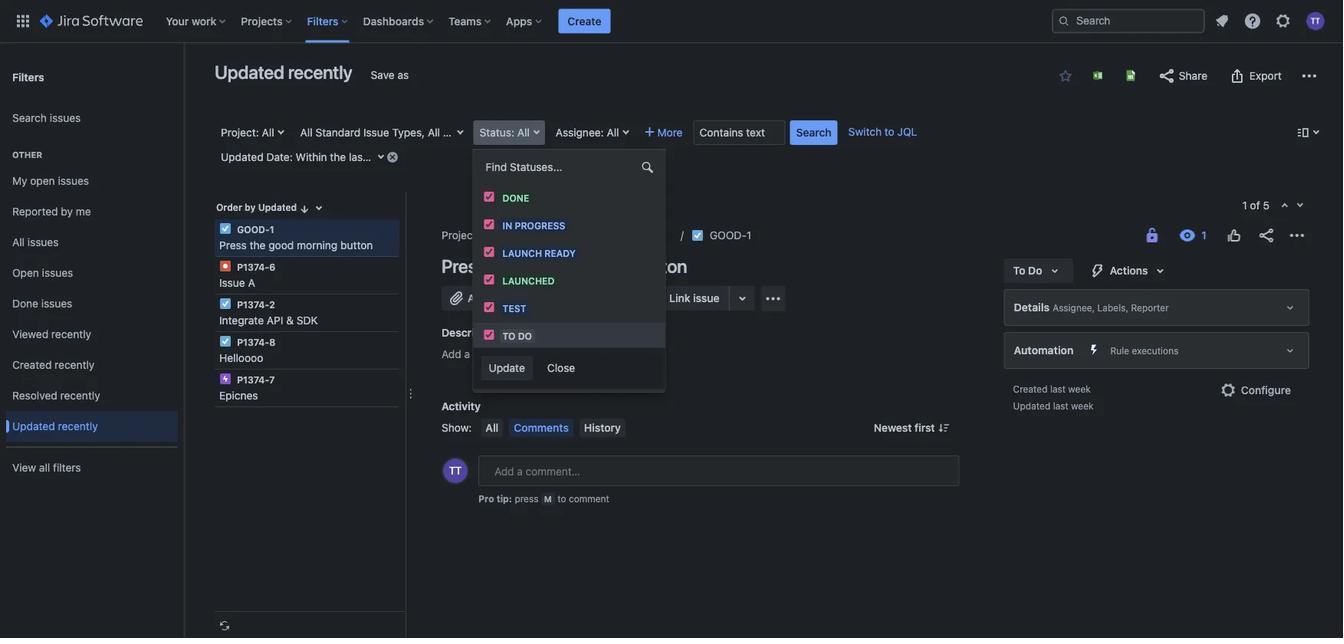 Task type: locate. For each thing, give the bounding box(es) containing it.
updated inside created last week updated last week
[[1014, 400, 1051, 411]]

1 horizontal spatial good
[[520, 255, 561, 277]]

0 horizontal spatial good-
[[237, 224, 270, 235]]

search up other
[[12, 112, 47, 124]]

reported by me link
[[6, 196, 178, 227]]

small image left open in microsoft excel image
[[1060, 70, 1072, 82]]

good up 6
[[269, 239, 294, 252]]

open in microsoft excel image
[[1092, 69, 1105, 82]]

all button
[[481, 419, 503, 437]]

primary element
[[9, 0, 1052, 43]]

task image down order
[[219, 222, 232, 235]]

do
[[1029, 264, 1043, 277], [518, 330, 532, 341]]

launch ready
[[503, 248, 576, 258]]

by for order
[[245, 202, 256, 213]]

recently up created recently
[[51, 328, 91, 341]]

0 horizontal spatial filters
[[12, 70, 44, 83]]

to right the m
[[558, 493, 567, 504]]

types,
[[392, 126, 425, 139], [521, 126, 554, 139]]

all up within
[[300, 126, 313, 139]]

share image
[[1258, 226, 1276, 245]]

p1374-8
[[235, 337, 276, 348]]

created
[[12, 359, 52, 371], [1014, 384, 1048, 394]]

1 vertical spatial add
[[442, 348, 462, 361]]

projects right the work
[[241, 15, 283, 27]]

by inside order by updated link
[[245, 202, 256, 213]]

1 horizontal spatial add
[[543, 292, 563, 305]]

None submit
[[481, 356, 533, 380]]

bug image
[[219, 260, 232, 272]]

do up description...
[[518, 330, 532, 341]]

0 vertical spatial add
[[543, 292, 563, 305]]

by left me
[[61, 205, 73, 218]]

week
[[377, 151, 403, 163], [1069, 384, 1091, 394], [1072, 400, 1094, 411]]

0 vertical spatial done
[[503, 192, 530, 203]]

1 horizontal spatial done
[[503, 192, 530, 203]]

1 vertical spatial to
[[503, 330, 516, 341]]

3 p1374- from the top
[[237, 337, 269, 348]]

a inside button
[[566, 292, 572, 305]]

filters
[[307, 15, 339, 27], [12, 70, 44, 83]]

small image
[[1060, 70, 1072, 82], [299, 203, 311, 215]]

projects for projects link
[[442, 229, 482, 242]]

1 horizontal spatial to
[[1014, 264, 1026, 277]]

created last week updated last week
[[1014, 384, 1094, 411]]

1 types, from the left
[[392, 126, 425, 139]]

issues up viewed recently
[[41, 297, 72, 310]]

0 vertical spatial filters
[[307, 15, 339, 27]]

1 horizontal spatial the
[[330, 151, 346, 163]]

banner
[[0, 0, 1344, 43]]

rule executions
[[1111, 345, 1179, 356]]

to do
[[1014, 264, 1043, 277], [503, 330, 532, 341]]

0 horizontal spatial good
[[269, 239, 294, 252]]

jql
[[898, 125, 918, 138]]

projects link
[[442, 226, 482, 245]]

created inside created last week updated last week
[[1014, 384, 1048, 394]]

share
[[1180, 69, 1208, 82]]

help image
[[1244, 12, 1263, 30]]

to inside dropdown button
[[1014, 264, 1026, 277]]

press down projects link
[[442, 255, 486, 277]]

2 issue from the left
[[694, 292, 720, 305]]

jira software image
[[40, 12, 143, 30], [40, 12, 143, 30]]

updated recently down projects dropdown button
[[215, 61, 353, 83]]

work
[[192, 15, 217, 27]]

by inside reported by me link
[[61, 205, 73, 218]]

recently down created recently link
[[60, 389, 100, 402]]

None checkbox
[[485, 192, 494, 202], [485, 247, 494, 257], [485, 275, 494, 285], [485, 330, 494, 340], [485, 192, 494, 202], [485, 247, 494, 257], [485, 275, 494, 285], [485, 330, 494, 340]]

0 vertical spatial to do
[[1014, 264, 1043, 277]]

0 horizontal spatial the
[[250, 239, 266, 252]]

0 vertical spatial morning
[[297, 239, 338, 252]]

1 horizontal spatial button
[[635, 255, 688, 277]]

attach button
[[442, 286, 511, 311]]

remove criteria image
[[387, 151, 399, 163]]

0 vertical spatial press the good morning button
[[219, 239, 373, 252]]

0 horizontal spatial press the good morning button
[[219, 239, 373, 252]]

0 vertical spatial button
[[341, 239, 373, 252]]

p1374-6
[[235, 262, 276, 272]]

projects for projects dropdown button
[[241, 15, 283, 27]]

good-1 up link web pages and more icon at the right top
[[710, 229, 752, 242]]

by for reported
[[61, 205, 73, 218]]

filters inside popup button
[[307, 15, 339, 27]]

filters up search issues
[[12, 70, 44, 83]]

0 horizontal spatial projects
[[241, 15, 283, 27]]

morning
[[297, 239, 338, 252], [565, 255, 631, 277]]

morning down order by updated link
[[297, 239, 338, 252]]

actions button
[[1080, 259, 1179, 283]]

sub-
[[443, 126, 467, 139]]

1 vertical spatial small image
[[299, 203, 311, 215]]

updated right order
[[258, 202, 297, 213]]

1 vertical spatial search
[[797, 126, 832, 139]]

done up in
[[503, 192, 530, 203]]

recently
[[288, 61, 353, 83], [51, 328, 91, 341], [55, 359, 95, 371], [60, 389, 100, 402], [58, 420, 98, 433]]

notifications image
[[1214, 12, 1232, 30]]

add a child issue button
[[517, 286, 637, 311]]

a
[[566, 292, 572, 305], [465, 348, 470, 361]]

8
[[269, 337, 276, 348]]

1 vertical spatial to
[[558, 493, 567, 504]]

0 horizontal spatial task
[[467, 126, 489, 139]]

1 vertical spatial projects
[[442, 229, 482, 242]]

resolved
[[12, 389, 57, 402]]

good- down order by updated
[[237, 224, 270, 235]]

by
[[245, 202, 256, 213], [61, 205, 73, 218]]

0 horizontal spatial add
[[442, 348, 462, 361]]

your
[[166, 15, 189, 27]]

done for done issues
[[12, 297, 38, 310]]

1 horizontal spatial good-
[[710, 229, 747, 242]]

task
[[467, 126, 489, 139], [641, 126, 664, 139]]

0 horizontal spatial types,
[[392, 126, 425, 139]]

task image
[[219, 222, 232, 235], [692, 229, 704, 242], [219, 335, 232, 348]]

1 vertical spatial button
[[635, 255, 688, 277]]

issues up my open issues
[[50, 112, 81, 124]]

0 horizontal spatial search
[[12, 112, 47, 124]]

done issues link
[[6, 288, 178, 319]]

viewed recently
[[12, 328, 91, 341]]

all right show:
[[486, 422, 499, 434]]

1 vertical spatial updated recently
[[12, 420, 98, 433]]

None checkbox
[[485, 219, 494, 229], [485, 302, 494, 312], [485, 219, 494, 229], [485, 302, 494, 312]]

1 horizontal spatial task
[[641, 126, 664, 139]]

2 vertical spatial the
[[490, 255, 516, 277]]

1 horizontal spatial to
[[885, 125, 895, 138]]

to do up details
[[1014, 264, 1043, 277]]

1 horizontal spatial to do
[[1014, 264, 1043, 277]]

by right order
[[245, 202, 256, 213]]

0 horizontal spatial to do
[[503, 330, 532, 341]]

apps
[[506, 15, 533, 27]]

m
[[545, 494, 552, 504]]

1 vertical spatial good
[[520, 255, 561, 277]]

1 vertical spatial done
[[12, 297, 38, 310]]

vote options: no one has voted for this issue yet. image
[[1226, 226, 1244, 245]]

press the good morning button down goodmorning
[[442, 255, 688, 277]]

project: all
[[221, 126, 274, 139]]

epic,
[[582, 126, 606, 139]]

updated down automation
[[1014, 400, 1051, 411]]

Add a comment… field
[[479, 456, 960, 486]]

done down the open
[[12, 297, 38, 310]]

0 vertical spatial projects
[[241, 15, 283, 27]]

1 horizontal spatial issue
[[694, 292, 720, 305]]

updated date: within the last 1 week
[[221, 151, 403, 163]]

2
[[269, 299, 275, 310]]

issue down bug 'icon'
[[219, 277, 245, 289]]

0 horizontal spatial issue
[[602, 292, 628, 305]]

recently for resolved recently link
[[60, 389, 100, 402]]

1 left of
[[1243, 199, 1248, 212]]

updated down project:
[[221, 151, 264, 163]]

dashboards button
[[359, 9, 440, 33]]

to do up description...
[[503, 330, 532, 341]]

0 horizontal spatial do
[[518, 330, 532, 341]]

projects inside projects dropdown button
[[241, 15, 283, 27]]

issue right link
[[694, 292, 720, 305]]

add down description
[[442, 348, 462, 361]]

updated
[[215, 61, 284, 83], [221, 151, 264, 163], [258, 202, 297, 213], [1014, 400, 1051, 411], [12, 420, 55, 433]]

recently down filters popup button
[[288, 61, 353, 83]]

good
[[269, 239, 294, 252], [520, 255, 561, 277]]

comment
[[569, 493, 610, 504]]

1 vertical spatial last
[[1051, 384, 1066, 394]]

1 of 5
[[1243, 199, 1270, 212]]

issue inside "button"
[[694, 292, 720, 305]]

good down goodmorning link
[[520, 255, 561, 277]]

issues inside 'link'
[[28, 236, 59, 249]]

task image left good-1 'link'
[[692, 229, 704, 242]]

0 horizontal spatial small image
[[299, 203, 311, 215]]

export button
[[1221, 64, 1290, 88]]

add down launched
[[543, 292, 563, 305]]

launch
[[503, 248, 542, 258]]

search inside button
[[797, 126, 832, 139]]

updated inside other group
[[12, 420, 55, 433]]

actions
[[1111, 264, 1149, 277]]

p1374- up the helloooo
[[237, 337, 269, 348]]

types, up remove criteria image
[[392, 126, 425, 139]]

p1374-
[[237, 262, 269, 272], [237, 299, 269, 310], [237, 337, 269, 348], [237, 374, 269, 385]]

p1374- up a
[[237, 262, 269, 272]]

history button
[[580, 419, 626, 437]]

1 horizontal spatial a
[[566, 292, 572, 305]]

recently down resolved recently link
[[58, 420, 98, 433]]

press up bug 'icon'
[[219, 239, 247, 252]]

0 horizontal spatial by
[[61, 205, 73, 218]]

to up description...
[[503, 330, 516, 341]]

not available - this is the first issue image
[[1280, 200, 1292, 212]]

0 vertical spatial to
[[1014, 264, 1026, 277]]

a down description
[[465, 348, 470, 361]]

view all filters
[[12, 462, 81, 474]]

types, left bug,
[[521, 126, 554, 139]]

first
[[915, 422, 936, 434]]

1 vertical spatial a
[[465, 348, 470, 361]]

sidebar navigation image
[[167, 61, 201, 92]]

2 vertical spatial week
[[1072, 400, 1094, 411]]

1 horizontal spatial press
[[442, 255, 486, 277]]

1 horizontal spatial updated recently
[[215, 61, 353, 83]]

create
[[568, 15, 602, 27]]

issue
[[364, 126, 389, 139], [492, 126, 518, 139], [219, 277, 245, 289]]

issues for done issues
[[41, 297, 72, 310]]

done for done
[[503, 192, 530, 203]]

1 horizontal spatial press the good morning button
[[442, 255, 688, 277]]

all up the open
[[12, 236, 25, 249]]

issue right sub-
[[492, 126, 518, 139]]

all up date:
[[262, 126, 274, 139]]

a for description...
[[465, 348, 470, 361]]

0 horizontal spatial a
[[465, 348, 470, 361]]

automation
[[1015, 344, 1074, 357]]

menu bar
[[478, 419, 629, 437]]

to
[[1014, 264, 1026, 277], [503, 330, 516, 341]]

recently down the viewed recently "link"
[[55, 359, 95, 371]]

created for created recently
[[12, 359, 52, 371]]

search for search
[[797, 126, 832, 139]]

last for updated
[[1054, 400, 1069, 411]]

created down viewed
[[12, 359, 52, 371]]

good- left copy link to issue 'icon' at right
[[710, 229, 747, 242]]

to do button
[[1005, 259, 1074, 283]]

issues right the open
[[42, 267, 73, 279]]

1 vertical spatial do
[[518, 330, 532, 341]]

your profile and settings image
[[1307, 12, 1326, 30]]

filters right projects dropdown button
[[307, 15, 339, 27]]

search left switch
[[797, 126, 832, 139]]

4 p1374- from the top
[[237, 374, 269, 385]]

p1374-7
[[235, 374, 275, 385]]

updated recently
[[215, 61, 353, 83], [12, 420, 98, 433]]

2 horizontal spatial the
[[490, 255, 516, 277]]

task image for helloooo
[[219, 335, 232, 348]]

1
[[370, 151, 375, 163], [1243, 199, 1248, 212], [270, 224, 274, 235], [747, 229, 752, 242]]

issues up the open issues at the top left
[[28, 236, 59, 249]]

p1374- up the integrate
[[237, 299, 269, 310]]

assignee: all
[[556, 126, 619, 139]]

details
[[1015, 301, 1050, 314]]

view all filters link
[[6, 453, 178, 483]]

0 vertical spatial search
[[12, 112, 47, 124]]

1 p1374- from the top
[[237, 262, 269, 272]]

all inside 'link'
[[12, 236, 25, 249]]

1 up link web pages and more icon at the right top
[[747, 229, 752, 242]]

press the good morning button up 6
[[219, 239, 373, 252]]

Find Statuses... field
[[481, 156, 658, 178]]

settings image
[[1275, 12, 1293, 30]]

default image
[[642, 161, 654, 173]]

1 horizontal spatial types,
[[521, 126, 554, 139]]

1 vertical spatial press
[[442, 255, 486, 277]]

issues
[[50, 112, 81, 124], [58, 175, 89, 187], [28, 236, 59, 249], [42, 267, 73, 279], [41, 297, 72, 310]]

1 horizontal spatial by
[[245, 202, 256, 213]]

save
[[371, 69, 395, 81]]

0 vertical spatial do
[[1029, 264, 1043, 277]]

a left child
[[566, 292, 572, 305]]

morning up child
[[565, 255, 631, 277]]

created down automation
[[1014, 384, 1048, 394]]

2 p1374- from the top
[[237, 299, 269, 310]]

issue right child
[[602, 292, 628, 305]]

apps button
[[502, 9, 548, 33]]

configure
[[1242, 384, 1292, 397]]

good- inside good-1 'link'
[[710, 229, 747, 242]]

1 horizontal spatial search
[[797, 126, 832, 139]]

the down standard
[[330, 151, 346, 163]]

profile image of terry turtle image
[[443, 459, 468, 483]]

progress
[[515, 220, 566, 231]]

issues right open
[[58, 175, 89, 187]]

reporter
[[1132, 302, 1170, 313]]

actions image
[[1289, 226, 1307, 245]]

details element
[[1005, 289, 1310, 326]]

add inside button
[[543, 292, 563, 305]]

1 horizontal spatial morning
[[565, 255, 631, 277]]

good-1 down order by updated
[[235, 224, 274, 235]]

0 vertical spatial created
[[12, 359, 52, 371]]

0 vertical spatial last
[[349, 151, 367, 163]]

0 horizontal spatial created
[[12, 359, 52, 371]]

the down goodmorning image
[[490, 255, 516, 277]]

done inside done issues link
[[12, 297, 38, 310]]

recently inside "link"
[[51, 328, 91, 341]]

1 horizontal spatial do
[[1029, 264, 1043, 277]]

2 vertical spatial last
[[1054, 400, 1069, 411]]

updated recently down resolved recently
[[12, 420, 98, 433]]

story,
[[609, 126, 638, 139]]

0 vertical spatial a
[[566, 292, 572, 305]]

small image right order by updated
[[299, 203, 311, 215]]

assignee:
[[556, 126, 604, 139]]

next issue 'p1374-6' ( type 'j' ) image
[[1295, 199, 1307, 212]]

do up details
[[1029, 264, 1043, 277]]

p1374- up the epicnes
[[237, 374, 269, 385]]

recently for created recently link
[[55, 359, 95, 371]]

to left jql
[[885, 125, 895, 138]]

newest first image
[[939, 422, 951, 434]]

the up p1374-6
[[250, 239, 266, 252]]

1 horizontal spatial issue
[[364, 126, 389, 139]]

0 horizontal spatial done
[[12, 297, 38, 310]]

date:
[[267, 151, 293, 163]]

comments button
[[510, 419, 574, 437]]

1 vertical spatial press the good morning button
[[442, 255, 688, 277]]

to up details
[[1014, 264, 1026, 277]]

filters button
[[303, 9, 354, 33]]

1 horizontal spatial filters
[[307, 15, 339, 27]]

projects left goodmorning image
[[442, 229, 482, 242]]

0 horizontal spatial updated recently
[[12, 420, 98, 433]]

issue up remove criteria image
[[364, 126, 389, 139]]

1 issue from the left
[[602, 292, 628, 305]]

1 horizontal spatial projects
[[442, 229, 482, 242]]

1 vertical spatial created
[[1014, 384, 1048, 394]]

created inside created recently link
[[12, 359, 52, 371]]

1 horizontal spatial created
[[1014, 384, 1048, 394]]

0 vertical spatial small image
[[1060, 70, 1072, 82]]

0 horizontal spatial press
[[219, 239, 247, 252]]

description...
[[473, 348, 538, 361]]

task image up the helloooo
[[219, 335, 232, 348]]

updated down resolved
[[12, 420, 55, 433]]

open issues
[[12, 267, 73, 279]]



Task type: vqa. For each thing, say whether or not it's contained in the screenshot.
Arrow Down icon
no



Task type: describe. For each thing, give the bounding box(es) containing it.
0 vertical spatial to
[[885, 125, 895, 138]]

1 task from the left
[[467, 126, 489, 139]]

0 horizontal spatial to
[[503, 330, 516, 341]]

launched
[[503, 275, 555, 286]]

created recently
[[12, 359, 95, 371]]

issues for open issues
[[42, 267, 73, 279]]

1 down order by updated link
[[270, 224, 274, 235]]

do inside dropdown button
[[1029, 264, 1043, 277]]

0 horizontal spatial good-1
[[235, 224, 274, 235]]

status:
[[480, 126, 515, 139]]

description
[[442, 326, 501, 339]]

0 vertical spatial updated recently
[[215, 61, 353, 83]]

add a description...
[[442, 348, 538, 361]]

updated recently link
[[6, 411, 178, 442]]

as
[[398, 69, 409, 81]]

search issues link
[[6, 103, 178, 133]]

2 types, from the left
[[521, 126, 554, 139]]

1 vertical spatial week
[[1069, 384, 1091, 394]]

appswitcher icon image
[[14, 12, 32, 30]]

2 horizontal spatial issue
[[492, 126, 518, 139]]

status: all
[[480, 126, 530, 139]]

1 vertical spatial filters
[[12, 70, 44, 83]]

show:
[[442, 422, 472, 434]]

1 horizontal spatial small image
[[1060, 70, 1072, 82]]

add app image
[[764, 290, 783, 308]]

resolved recently link
[[6, 380, 178, 411]]

1 horizontal spatial good-1
[[710, 229, 752, 242]]

0 vertical spatial week
[[377, 151, 403, 163]]

projects button
[[236, 9, 298, 33]]

p1374- for issue a
[[237, 262, 269, 272]]

filters
[[53, 462, 81, 474]]

copy link to issue image
[[749, 229, 761, 241]]

all right epic,
[[607, 126, 619, 139]]

task image for press the good morning button
[[219, 222, 232, 235]]

add a child issue
[[543, 292, 628, 305]]

0 horizontal spatial button
[[341, 239, 373, 252]]

0 vertical spatial good
[[269, 239, 294, 252]]

tip:
[[497, 493, 512, 504]]

updated recently inside other group
[[12, 420, 98, 433]]

add for add a description...
[[442, 348, 462, 361]]

share link
[[1151, 64, 1216, 88]]

created for created last week updated last week
[[1014, 384, 1048, 394]]

order
[[216, 202, 242, 213]]

Search field
[[1052, 9, 1206, 33]]

all standard issue types,                                 all sub-task issue types,                                 bug,                                 epic,                                 story,                                 task button
[[294, 120, 664, 145]]

integrate
[[219, 314, 264, 327]]

comments
[[514, 422, 569, 434]]

search for search issues
[[12, 112, 47, 124]]

good-1 link
[[710, 226, 752, 245]]

switch to jql link
[[849, 125, 918, 138]]

done issues
[[12, 297, 72, 310]]

open
[[30, 175, 55, 187]]

rule
[[1111, 345, 1130, 356]]

open issues link
[[6, 258, 178, 288]]

resolved recently
[[12, 389, 100, 402]]

1 vertical spatial to do
[[503, 330, 532, 341]]

0 horizontal spatial to
[[558, 493, 567, 504]]

0 horizontal spatial issue
[[219, 277, 245, 289]]

6
[[269, 262, 276, 272]]

recently for the viewed recently "link"
[[51, 328, 91, 341]]

updated down projects dropdown button
[[215, 61, 284, 83]]

me
[[76, 205, 91, 218]]

created recently link
[[6, 350, 178, 380]]

child
[[575, 292, 599, 305]]

my open issues link
[[6, 166, 178, 196]]

1 vertical spatial the
[[250, 239, 266, 252]]

newest first
[[874, 422, 936, 434]]

small image inside order by updated link
[[299, 203, 311, 215]]

epic image
[[219, 373, 232, 385]]

save as
[[371, 69, 409, 81]]

p1374- for epicnes
[[237, 374, 269, 385]]

add for add a child issue
[[543, 292, 563, 305]]

&
[[286, 314, 294, 327]]

pro
[[479, 493, 494, 504]]

more button
[[639, 120, 689, 145]]

assignee,
[[1053, 302, 1096, 313]]

helloooo
[[219, 352, 263, 364]]

all left sub-
[[428, 126, 440, 139]]

a for child
[[566, 292, 572, 305]]

p1374-2
[[235, 299, 275, 310]]

other group
[[6, 133, 178, 446]]

all right status:
[[518, 126, 530, 139]]

banner containing your work
[[0, 0, 1344, 43]]

project:
[[221, 126, 259, 139]]

link issue
[[670, 292, 720, 305]]

order by updated
[[216, 202, 297, 213]]

a
[[248, 277, 255, 289]]

recently for updated recently link
[[58, 420, 98, 433]]

dashboards
[[363, 15, 424, 27]]

Search issues using keywords text field
[[694, 120, 786, 145]]

1 left remove criteria image
[[370, 151, 375, 163]]

1 vertical spatial morning
[[565, 255, 631, 277]]

integrate api & sdk
[[219, 314, 318, 327]]

in
[[503, 220, 513, 231]]

p1374- for helloooo
[[237, 337, 269, 348]]

all inside button
[[486, 422, 499, 434]]

search issues
[[12, 112, 81, 124]]

activity
[[442, 400, 481, 413]]

0 vertical spatial the
[[330, 151, 346, 163]]

search button
[[791, 120, 838, 145]]

switch
[[849, 125, 882, 138]]

search image
[[1059, 15, 1071, 27]]

issues for search issues
[[50, 112, 81, 124]]

goodmorning image
[[501, 229, 513, 242]]

your work
[[166, 15, 217, 27]]

pro tip: press m to comment
[[479, 493, 610, 504]]

configure link
[[1211, 378, 1301, 403]]

my open issues
[[12, 175, 89, 187]]

viewed recently link
[[6, 319, 178, 350]]

create button
[[559, 9, 611, 33]]

goodmorning
[[519, 229, 587, 242]]

to do inside "to do" dropdown button
[[1014, 264, 1043, 277]]

menu bar containing all
[[478, 419, 629, 437]]

link issue button
[[644, 286, 731, 311]]

issue inside button
[[602, 292, 628, 305]]

link
[[670, 292, 691, 305]]

0 vertical spatial press
[[219, 239, 247, 252]]

2 task from the left
[[641, 126, 664, 139]]

switch to jql
[[849, 125, 918, 138]]

0 horizontal spatial morning
[[297, 239, 338, 252]]

epicnes
[[219, 389, 258, 402]]

1 inside 'link'
[[747, 229, 752, 242]]

attach
[[468, 292, 501, 305]]

ready
[[545, 248, 576, 258]]

other
[[12, 150, 42, 160]]

of
[[1251, 199, 1261, 212]]

test
[[503, 303, 527, 314]]

link web pages and more image
[[734, 289, 752, 308]]

in progress
[[503, 220, 566, 231]]

all issues link
[[6, 227, 178, 258]]

last for the
[[349, 151, 367, 163]]

close link
[[540, 357, 583, 381]]

sdk
[[297, 314, 318, 327]]

all issues
[[12, 236, 59, 249]]

automation element
[[1005, 332, 1310, 369]]

order by updated link
[[215, 198, 312, 216]]

issue a
[[219, 277, 255, 289]]

goodmorning link
[[501, 226, 587, 245]]

issues for all issues
[[28, 236, 59, 249]]

p1374- for integrate api & sdk
[[237, 299, 269, 310]]

task image
[[219, 298, 232, 310]]

open in google sheets image
[[1125, 69, 1138, 82]]

details assignee, labels, reporter
[[1015, 301, 1170, 314]]



